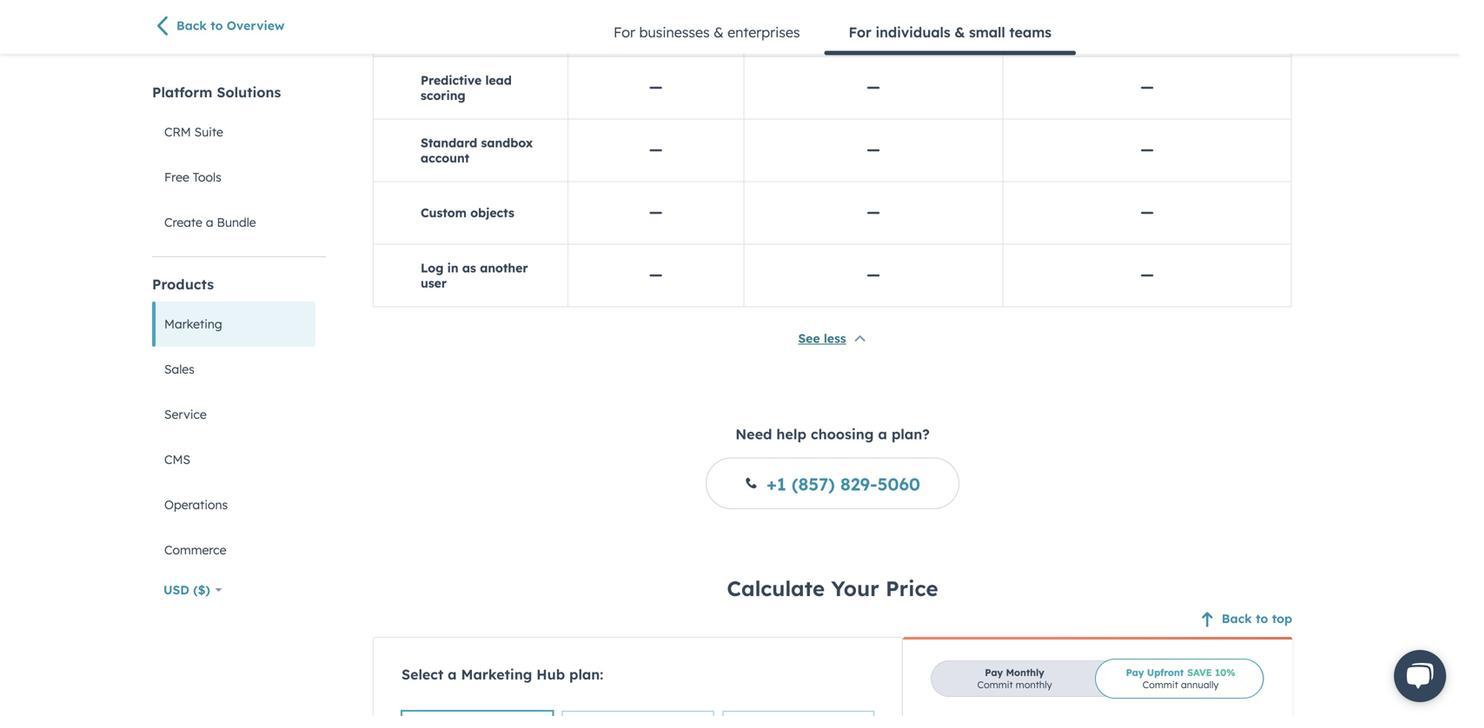 Task type: describe. For each thing, give the bounding box(es) containing it.
& for businesses
[[714, 23, 724, 41]]

create a bundle
[[164, 215, 256, 230]]

individuals
[[876, 23, 951, 41]]

account
[[421, 150, 470, 166]]

platform
[[152, 83, 213, 101]]

user
[[421, 276, 447, 291]]

see less button
[[787, 321, 879, 356]]

sandbox
[[481, 135, 533, 150]]

to for top
[[1256, 611, 1269, 626]]

sales link
[[152, 347, 316, 392]]

829-
[[841, 473, 878, 495]]

price
[[886, 576, 939, 602]]

service
[[164, 407, 207, 422]]

usd
[[163, 583, 190, 598]]

need help choosing a plan?
[[736, 426, 930, 443]]

create
[[164, 215, 203, 230]]

1 vertical spatial marketing
[[461, 666, 533, 683]]

log
[[421, 260, 444, 276]]

enterprises
[[728, 23, 800, 41]]

upfront
[[1148, 667, 1184, 679]]

pay upfront save 10% commit annually
[[1127, 667, 1236, 691]]

crm suite link
[[152, 110, 316, 155]]

back for back to top
[[1222, 611, 1253, 626]]

to for overview
[[211, 18, 223, 33]]

navigation containing for businesses & enterprises
[[590, 11, 1076, 55]]

calculate your price
[[727, 576, 939, 602]]

chat widget region
[[1374, 633, 1461, 717]]

your
[[832, 576, 880, 602]]

custom
[[421, 205, 467, 221]]

bundle
[[217, 215, 256, 230]]

for for for businesses & enterprises
[[614, 23, 636, 41]]

businesses
[[640, 23, 710, 41]]

back to top
[[1222, 611, 1293, 626]]

need
[[736, 426, 773, 443]]

lead
[[486, 72, 512, 88]]

operations
[[164, 497, 228, 513]]

standard sandbox account
[[421, 135, 533, 166]]

10%
[[1216, 667, 1236, 679]]

5060
[[878, 473, 921, 495]]

marketing link
[[152, 302, 316, 347]]

commerce link
[[152, 528, 316, 573]]

pay for monthly
[[985, 667, 1004, 679]]

+1
[[767, 473, 787, 495]]

less
[[824, 331, 847, 346]]

(857)
[[792, 473, 835, 495]]

a for select a marketing hub plan:
[[448, 666, 457, 683]]

for for for individuals & small teams
[[849, 23, 872, 41]]

plan?
[[892, 426, 930, 443]]

for businesses & enterprises
[[614, 23, 800, 41]]

small
[[970, 23, 1006, 41]]

operations link
[[152, 483, 316, 528]]

another
[[480, 260, 528, 276]]

a for create a bundle
[[206, 215, 213, 230]]

back to overview button
[[152, 15, 326, 39]]

service link
[[152, 392, 316, 437]]

suite
[[194, 124, 223, 140]]

pay monthly commit monthly
[[978, 667, 1053, 691]]

monthly
[[1016, 679, 1053, 691]]

select a marketing hub plan:
[[402, 666, 604, 683]]



Task type: vqa. For each thing, say whether or not it's contained in the screenshot.
HubSpot interfaces showing Your Weekly Activity with email, call, and meeting counts. Repurpose your content with Content Remix and HubSpot AI. AI Chatbot image
no



Task type: locate. For each thing, give the bounding box(es) containing it.
1 horizontal spatial pay
[[1127, 667, 1145, 679]]

0 horizontal spatial to
[[211, 18, 223, 33]]

& for individuals
[[955, 23, 966, 41]]

1 horizontal spatial marketing
[[461, 666, 533, 683]]

pay
[[985, 667, 1004, 679], [1127, 667, 1145, 679]]

pay inside pay monthly commit monthly
[[985, 667, 1004, 679]]

0 horizontal spatial pay
[[985, 667, 1004, 679]]

monthly
[[1006, 667, 1045, 679]]

for individuals & small teams link
[[825, 11, 1076, 55]]

& left small
[[955, 23, 966, 41]]

see less
[[799, 331, 847, 346]]

annually
[[1182, 679, 1219, 691]]

& right businesses
[[714, 23, 724, 41]]

2 commit from the left
[[1143, 679, 1179, 691]]

0 horizontal spatial back
[[177, 18, 207, 33]]

back inside back to top button
[[1222, 611, 1253, 626]]

marketing inside products element
[[164, 317, 222, 332]]

0 horizontal spatial a
[[206, 215, 213, 230]]

1 commit from the left
[[978, 679, 1014, 691]]

navigation
[[590, 11, 1076, 55]]

for businesses & enterprises link
[[590, 11, 825, 53]]

in
[[448, 260, 459, 276]]

2 horizontal spatial a
[[879, 426, 888, 443]]

back left top
[[1222, 611, 1253, 626]]

plan:
[[570, 666, 604, 683]]

pay inside pay upfront save 10% commit annually
[[1127, 667, 1145, 679]]

cms link
[[152, 437, 316, 483]]

log in as another user
[[421, 260, 528, 291]]

1 horizontal spatial a
[[448, 666, 457, 683]]

for individuals & small teams
[[849, 23, 1052, 41]]

a left the plan?
[[879, 426, 888, 443]]

0 vertical spatial to
[[211, 18, 223, 33]]

1 vertical spatial a
[[879, 426, 888, 443]]

commit
[[978, 679, 1014, 691], [1143, 679, 1179, 691]]

help
[[777, 426, 807, 443]]

usd ($)
[[163, 583, 210, 598]]

marketing down products
[[164, 317, 222, 332]]

a
[[206, 215, 213, 230], [879, 426, 888, 443], [448, 666, 457, 683]]

to inside button
[[1256, 611, 1269, 626]]

create a bundle link
[[152, 200, 316, 245]]

predictive lead scoring
[[421, 72, 512, 103]]

products element
[[152, 275, 326, 573]]

marketing left hub
[[461, 666, 533, 683]]

1 horizontal spatial commit
[[1143, 679, 1179, 691]]

0 horizontal spatial marketing
[[164, 317, 222, 332]]

free tools
[[164, 170, 222, 185]]

2 vertical spatial a
[[448, 666, 457, 683]]

1 horizontal spatial back
[[1222, 611, 1253, 626]]

commit inside pay upfront save 10% commit annually
[[1143, 679, 1179, 691]]

choosing
[[811, 426, 874, 443]]

1 vertical spatial back
[[1222, 611, 1253, 626]]

custom objects
[[421, 205, 515, 221]]

1 & from the left
[[714, 23, 724, 41]]

commit left "monthly" on the bottom of the page
[[978, 679, 1014, 691]]

products
[[152, 276, 214, 293]]

platform solutions element
[[152, 83, 326, 245]]

1 pay from the left
[[985, 667, 1004, 679]]

for left individuals
[[849, 23, 872, 41]]

to
[[211, 18, 223, 33], [1256, 611, 1269, 626]]

save
[[1188, 667, 1213, 679]]

tools
[[193, 170, 222, 185]]

for
[[614, 23, 636, 41], [849, 23, 872, 41]]

crm suite
[[164, 124, 223, 140]]

objects
[[471, 205, 515, 221]]

0 horizontal spatial commit
[[978, 679, 1014, 691]]

a right create
[[206, 215, 213, 230]]

2 for from the left
[[849, 23, 872, 41]]

calculate
[[727, 576, 825, 602]]

0 vertical spatial a
[[206, 215, 213, 230]]

1 horizontal spatial to
[[1256, 611, 1269, 626]]

see
[[799, 331, 820, 346]]

cms
[[164, 452, 190, 467]]

None checkbox
[[402, 711, 554, 717], [723, 711, 875, 717], [402, 711, 554, 717], [723, 711, 875, 717]]

teams
[[1010, 23, 1052, 41]]

back for back to overview
[[177, 18, 207, 33]]

2 & from the left
[[955, 23, 966, 41]]

crm
[[164, 124, 191, 140]]

&
[[714, 23, 724, 41], [955, 23, 966, 41]]

as
[[463, 260, 476, 276]]

to left overview in the top left of the page
[[211, 18, 223, 33]]

1 vertical spatial to
[[1256, 611, 1269, 626]]

back
[[177, 18, 207, 33], [1222, 611, 1253, 626]]

commit inside pay monthly commit monthly
[[978, 679, 1014, 691]]

back to top button
[[1198, 609, 1293, 630]]

for left businesses
[[614, 23, 636, 41]]

back inside back to overview button
[[177, 18, 207, 33]]

1 horizontal spatial &
[[955, 23, 966, 41]]

predictive
[[421, 72, 482, 88]]

0 horizontal spatial for
[[614, 23, 636, 41]]

top
[[1273, 611, 1293, 626]]

overview
[[227, 18, 285, 33]]

to left top
[[1256, 611, 1269, 626]]

solutions
[[217, 83, 281, 101]]

standard
[[421, 135, 478, 150]]

None checkbox
[[562, 711, 714, 717]]

usd ($) button
[[152, 573, 234, 608]]

pay left the upfront
[[1127, 667, 1145, 679]]

select
[[402, 666, 444, 683]]

platform solutions
[[152, 83, 281, 101]]

+1 (857) 829-5060
[[767, 473, 921, 495]]

2 pay from the left
[[1127, 667, 1145, 679]]

marketing
[[164, 317, 222, 332], [461, 666, 533, 683]]

1 for from the left
[[614, 23, 636, 41]]

sales
[[164, 362, 195, 377]]

pay for upfront
[[1127, 667, 1145, 679]]

hub
[[537, 666, 565, 683]]

back left overview in the top left of the page
[[177, 18, 207, 33]]

select a marketing hub plan: group
[[402, 711, 875, 717]]

0 vertical spatial marketing
[[164, 317, 222, 332]]

commit left annually
[[1143, 679, 1179, 691]]

commerce
[[164, 543, 227, 558]]

0 vertical spatial back
[[177, 18, 207, 33]]

pay left monthly
[[985, 667, 1004, 679]]

1 horizontal spatial for
[[849, 23, 872, 41]]

free tools link
[[152, 155, 316, 200]]

a right the select
[[448, 666, 457, 683]]

+1 (857) 829-5060 link
[[767, 473, 921, 495]]

back to overview
[[177, 18, 285, 33]]

free
[[164, 170, 189, 185]]

scoring
[[421, 88, 466, 103]]

($)
[[193, 583, 210, 598]]

to inside button
[[211, 18, 223, 33]]

0 horizontal spatial &
[[714, 23, 724, 41]]



